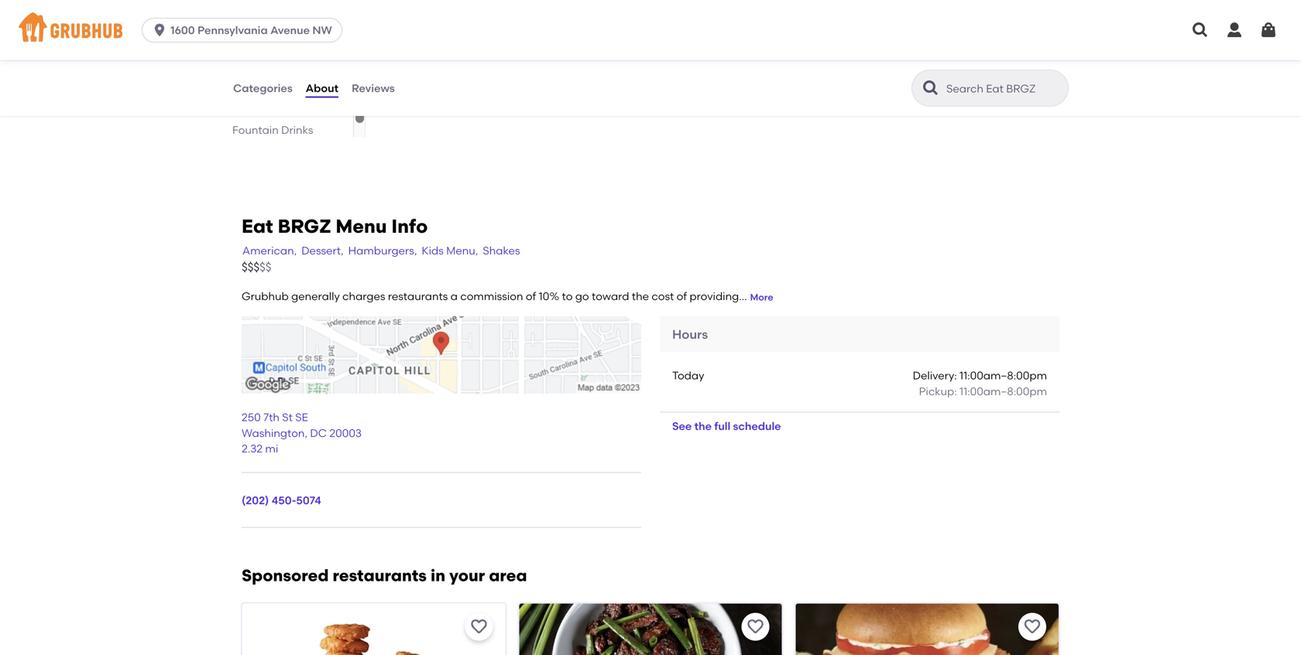 Task type: describe. For each thing, give the bounding box(es) containing it.
1 vertical spatial restaurants
[[333, 566, 427, 586]]

,
[[305, 427, 307, 440]]

lower
[[734, 86, 762, 99]]

our merchants set item prices on the platform, and prices may be lower in-store.
[[386, 86, 808, 99]]

5074
[[296, 495, 321, 508]]

save this restaurant image for save this restaurant button corresponding to the mcdonald's logo
[[470, 618, 488, 637]]

kids menu, button
[[421, 242, 479, 260]]

in-
[[765, 86, 779, 99]]

non-alcoholic beverages
[[232, 76, 307, 105]]

2 of from the left
[[677, 290, 687, 303]]

grubhub generally charges restaurants a commission of 10% to go toward the cost of providing ... more
[[242, 290, 773, 303]]

11:00am–8:00pm for pickup: 11:00am–8:00pm
[[960, 385, 1047, 398]]

go
[[575, 290, 589, 303]]

sauces
[[258, 12, 296, 25]]

the inside button
[[694, 420, 712, 433]]

hamburgers, button
[[347, 242, 418, 260]]

cost
[[652, 290, 674, 303]]

be
[[718, 86, 731, 99]]

eat
[[242, 215, 273, 238]]

about
[[306, 82, 338, 95]]

dc
[[310, 427, 327, 440]]

1 horizontal spatial the
[[632, 290, 649, 303]]

delivery:
[[913, 370, 957, 383]]

store.
[[779, 86, 808, 99]]

sponsored
[[242, 566, 329, 586]]

toward
[[592, 290, 629, 303]]

fountain drinks
[[232, 124, 313, 137]]

more button
[[750, 291, 773, 304]]

(202) 450-5074 button
[[242, 493, 321, 509]]

today
[[672, 370, 704, 383]]

menu
[[336, 215, 387, 238]]

svg image
[[1191, 21, 1210, 39]]

info
[[391, 215, 428, 238]]

in
[[431, 566, 445, 586]]

commission
[[460, 290, 523, 303]]

Search Eat BRGZ search field
[[945, 81, 1063, 96]]

beverages
[[232, 92, 288, 105]]

your
[[449, 566, 485, 586]]

shakes button
[[482, 242, 521, 260]]

pickup:
[[919, 385, 957, 398]]

categories button
[[232, 60, 293, 116]]

250 7th st se washington , dc 20003 2.32 mi
[[242, 411, 362, 456]]

see the full schedule button
[[660, 413, 793, 441]]

side
[[232, 12, 255, 25]]

$$$$$
[[242, 261, 271, 275]]

shakes
[[483, 244, 520, 257]]

save this restaurant button for hard rock cafe logo
[[1018, 614, 1046, 642]]

1 prices from the left
[[513, 86, 545, 99]]

american, dessert, hamburgers, kids menu, shakes
[[242, 244, 520, 257]]

reviews
[[352, 82, 395, 95]]

se
[[295, 411, 308, 424]]

see
[[672, 420, 692, 433]]

providing
[[690, 290, 739, 303]]

see the full schedule
[[672, 420, 781, 433]]

7th
[[263, 411, 280, 424]]

our
[[386, 86, 406, 99]]

washington
[[242, 427, 305, 440]]

2.32
[[242, 443, 263, 456]]

merchants
[[409, 86, 466, 99]]

fountain
[[232, 124, 279, 137]]

hard rock cafe logo image
[[796, 604, 1059, 656]]

non-
[[232, 76, 258, 89]]

10%
[[539, 290, 559, 303]]

to
[[562, 290, 573, 303]]

pickup: 11:00am–8:00pm
[[919, 385, 1047, 398]]

1600 pennsylvania avenue nw button
[[142, 18, 348, 43]]

hamburgers,
[[348, 244, 417, 257]]

(202) 450-5074
[[242, 495, 321, 508]]

platform,
[[583, 86, 631, 99]]

2 horizontal spatial svg image
[[1259, 21, 1278, 39]]



Task type: locate. For each thing, give the bounding box(es) containing it.
0 horizontal spatial of
[[526, 290, 536, 303]]

categories
[[233, 82, 292, 95]]

alcoholic
[[258, 76, 307, 89]]

the left full
[[694, 420, 712, 433]]

2 save this restaurant image from the left
[[1023, 618, 1042, 637]]

of right cost
[[677, 290, 687, 303]]

...
[[739, 290, 747, 303]]

0 vertical spatial restaurants
[[388, 290, 448, 303]]

$$$
[[242, 261, 259, 275]]

450-
[[272, 495, 296, 508]]

delivery: 11:00am–8:00pm
[[913, 370, 1047, 383]]

eat brgz menu info
[[242, 215, 428, 238]]

0 vertical spatial the
[[563, 86, 580, 99]]

1 save this restaurant button from the left
[[465, 614, 493, 642]]

2 prices from the left
[[657, 86, 689, 99]]

1 horizontal spatial save this restaurant button
[[742, 614, 769, 642]]

1 horizontal spatial save this restaurant image
[[1023, 618, 1042, 637]]

prices
[[513, 86, 545, 99], [657, 86, 689, 99]]

main navigation navigation
[[0, 0, 1301, 60]]

charges
[[342, 290, 385, 303]]

area
[[489, 566, 527, 586]]

2 vertical spatial the
[[694, 420, 712, 433]]

1 horizontal spatial svg image
[[1225, 21, 1244, 39]]

st
[[282, 411, 293, 424]]

on
[[547, 86, 561, 99]]

prices left on
[[513, 86, 545, 99]]

save this restaurant image
[[746, 618, 765, 637]]

2 horizontal spatial the
[[694, 420, 712, 433]]

search icon image
[[922, 79, 940, 98]]

save this restaurant image
[[470, 618, 488, 637], [1023, 618, 1042, 637]]

0 horizontal spatial save this restaurant button
[[465, 614, 493, 642]]

save this restaurant button for the p.f. chang's  logo
[[742, 614, 769, 642]]

sponsored restaurants in your area
[[242, 566, 527, 586]]

1 of from the left
[[526, 290, 536, 303]]

may
[[692, 86, 715, 99]]

1 horizontal spatial of
[[677, 290, 687, 303]]

0 vertical spatial 11:00am–8:00pm
[[960, 370, 1047, 383]]

save this restaurant image for hard rock cafe logo's save this restaurant button
[[1023, 618, 1042, 637]]

save this restaurant button for the mcdonald's logo
[[465, 614, 493, 642]]

reviews button
[[351, 60, 396, 116]]

about button
[[305, 60, 339, 116]]

the left cost
[[632, 290, 649, 303]]

11:00am–8:00pm down delivery: 11:00am–8:00pm
[[960, 385, 1047, 398]]

0 horizontal spatial prices
[[513, 86, 545, 99]]

and
[[634, 86, 655, 99]]

of left 10%
[[526, 290, 536, 303]]

3 save this restaurant button from the left
[[1018, 614, 1046, 642]]

american,
[[242, 244, 297, 257]]

dessert, button
[[301, 242, 344, 260]]

item
[[487, 86, 510, 99]]

pennsylvania
[[197, 24, 268, 37]]

1 save this restaurant image from the left
[[470, 618, 488, 637]]

2 11:00am–8:00pm from the top
[[960, 385, 1047, 398]]

p.f. chang's  logo image
[[519, 604, 782, 656]]

1 vertical spatial the
[[632, 290, 649, 303]]

2 save this restaurant button from the left
[[742, 614, 769, 642]]

side sauces
[[232, 12, 296, 25]]

set
[[468, 86, 484, 99]]

grubhub
[[242, 290, 289, 303]]

11:00am–8:00pm
[[960, 370, 1047, 383], [960, 385, 1047, 398]]

250
[[242, 411, 261, 424]]

avenue
[[270, 24, 310, 37]]

2 horizontal spatial save this restaurant button
[[1018, 614, 1046, 642]]

1 vertical spatial 11:00am–8:00pm
[[960, 385, 1047, 398]]

generally
[[291, 290, 340, 303]]

tab
[[226, 39, 347, 62]]

0 horizontal spatial the
[[563, 86, 580, 99]]

1600 pennsylvania avenue nw
[[170, 24, 332, 37]]

more
[[750, 292, 773, 303]]

mcdonald's logo image
[[242, 604, 505, 656]]

of
[[526, 290, 536, 303], [677, 290, 687, 303]]

american, button
[[242, 242, 298, 260]]

full
[[714, 420, 730, 433]]

kids
[[422, 244, 444, 257]]

the right on
[[563, 86, 580, 99]]

nw
[[312, 24, 332, 37]]

1600
[[170, 24, 195, 37]]

11:00am–8:00pm for delivery: 11:00am–8:00pm
[[960, 370, 1047, 383]]

11:00am–8:00pm up pickup: 11:00am–8:00pm
[[960, 370, 1047, 383]]

(202)
[[242, 495, 269, 508]]

1 horizontal spatial prices
[[657, 86, 689, 99]]

0 horizontal spatial save this restaurant image
[[470, 618, 488, 637]]

menu,
[[446, 244, 478, 257]]

1 11:00am–8:00pm from the top
[[960, 370, 1047, 383]]

dessert,
[[301, 244, 344, 257]]

hours
[[672, 327, 708, 342]]

prices right and
[[657, 86, 689, 99]]

svg image
[[1225, 21, 1244, 39], [1259, 21, 1278, 39], [152, 22, 167, 38]]

drinks
[[281, 124, 313, 137]]

svg image inside 1600 pennsylvania avenue nw button
[[152, 22, 167, 38]]

0 horizontal spatial svg image
[[152, 22, 167, 38]]

brgz
[[278, 215, 331, 238]]

save this restaurant button
[[465, 614, 493, 642], [742, 614, 769, 642], [1018, 614, 1046, 642]]

mi
[[265, 443, 278, 456]]

restaurants left a
[[388, 290, 448, 303]]

20003
[[329, 427, 362, 440]]

schedule
[[733, 420, 781, 433]]

restaurants up the mcdonald's logo
[[333, 566, 427, 586]]

a
[[451, 290, 458, 303]]

the
[[563, 86, 580, 99], [632, 290, 649, 303], [694, 420, 712, 433]]



Task type: vqa. For each thing, say whether or not it's contained in the screenshot.
BBQ in Tender chicken breast baked in our special BBQ sauce with Parmesan and mozzarella on French bread.
no



